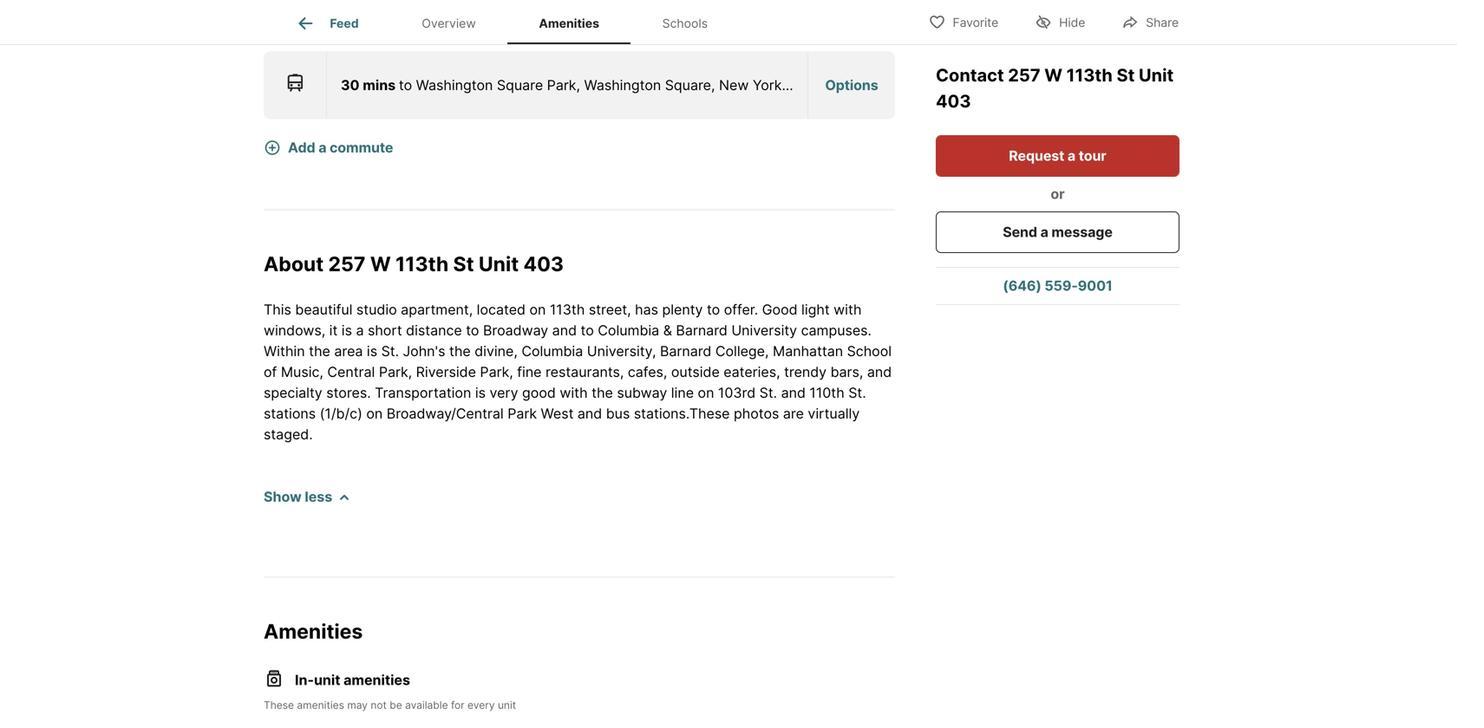 Task type: describe. For each thing, give the bounding box(es) containing it.
schools tab
[[631, 3, 740, 44]]

to up divine, in the left of the page
[[466, 322, 479, 339]]

google image
[[268, 20, 325, 43]]

good
[[522, 385, 556, 402]]

trendy
[[784, 364, 827, 381]]

show
[[264, 489, 302, 506]]

studio
[[357, 301, 397, 318]]

(646) 559-9001 button
[[936, 268, 1180, 305]]

0 horizontal spatial park,
[[379, 364, 412, 381]]

restaurants,
[[546, 364, 624, 381]]

tab list containing feed
[[264, 0, 753, 44]]

103rd
[[718, 385, 756, 402]]

staged.
[[264, 426, 313, 443]]

110th
[[810, 385, 845, 402]]

ny,
[[790, 77, 813, 93]]

fine
[[517, 364, 542, 381]]

area
[[334, 343, 363, 360]]

square
[[497, 77, 543, 93]]

0 horizontal spatial with
[[560, 385, 588, 402]]

&
[[664, 322, 672, 339]]

2 vertical spatial on
[[367, 405, 383, 422]]

central
[[327, 364, 375, 381]]

request a tour button
[[936, 135, 1180, 177]]

available
[[405, 700, 448, 712]]

plenty
[[662, 301, 703, 318]]

broadway/central
[[387, 405, 504, 422]]

send a message
[[1003, 224, 1113, 241]]

257 w 113th st unit 403
[[936, 65, 1174, 112]]

west
[[541, 405, 574, 422]]

square,
[[665, 77, 715, 93]]

1 vertical spatial barnard
[[660, 343, 712, 360]]

show less button
[[264, 487, 350, 508]]

good
[[762, 301, 798, 318]]

john's
[[403, 343, 446, 360]]

1 horizontal spatial st.
[[760, 385, 778, 402]]

0 vertical spatial amenities
[[344, 672, 410, 689]]

unit inside 257 w 113th st unit 403
[[1139, 65, 1174, 86]]

for
[[451, 700, 465, 712]]

(1/b/c)
[[320, 405, 363, 422]]

1 horizontal spatial on
[[530, 301, 546, 318]]

every
[[468, 700, 495, 712]]

amenities tab
[[508, 3, 631, 44]]

has
[[635, 301, 659, 318]]

to left offer.
[[707, 301, 720, 318]]

and up the restaurants,
[[552, 322, 577, 339]]

school
[[847, 343, 892, 360]]

overview tab
[[390, 3, 508, 44]]

this
[[264, 301, 291, 318]]

street,
[[589, 301, 631, 318]]

and up are
[[781, 385, 806, 402]]

2 horizontal spatial park,
[[547, 77, 580, 93]]

favorite
[[953, 15, 999, 30]]

113th inside "this beautiful studio apartment, located on 113th street, has plenty to offer. good light with windows, it is a short distance to broadway and to columbia & barnard university campuses. within the area is st. john's the divine, columbia university, barnard college, manhattan school of music, central park, riverside park, fine restaurants, cafes, outside eateries, trendy bars, and specialty stores. transportation is very good with the subway line on 103rd st. and 110th st. stations (1/b/c) on broadway/central park west and bus stations.these photos are virtually staged."
[[550, 301, 585, 318]]

offer.
[[724, 301, 759, 318]]

add a commute button
[[264, 128, 421, 168]]

a inside "this beautiful studio apartment, located on 113th street, has plenty to offer. good light with windows, it is a short distance to broadway and to columbia & barnard university campuses. within the area is st. john's the divine, columbia university, barnard college, manhattan school of music, central park, riverside park, fine restaurants, cafes, outside eateries, trendy bars, and specialty stores. transportation is very good with the subway line on 103rd st. and 110th st. stations (1/b/c) on broadway/central park west and bus stations.these photos are virtually staged."
[[356, 322, 364, 339]]

a for send
[[1041, 224, 1049, 241]]

this beautiful studio apartment, located on 113th street, has plenty to offer. good light with windows, it is a short distance to broadway and to columbia & barnard university campuses. within the area is st. john's the divine, columbia university, barnard college, manhattan school of music, central park, riverside park, fine restaurants, cafes, outside eateries, trendy bars, and specialty stores. transportation is very good with the subway line on 103rd st. and 110th st. stations (1/b/c) on broadway/central park west and bus stations.these photos are virtually staged.
[[264, 301, 892, 443]]

request
[[1009, 148, 1065, 164]]

favorite button
[[914, 4, 1014, 39]]

30
[[341, 77, 360, 93]]

2 vertical spatial is
[[475, 385, 486, 402]]

these amenities may not be available for every unit
[[264, 700, 516, 712]]

overview
[[422, 16, 476, 31]]

university,
[[587, 343, 656, 360]]

in-
[[295, 672, 314, 689]]

1 vertical spatial st
[[453, 252, 474, 276]]

0 vertical spatial barnard
[[676, 322, 728, 339]]

0 horizontal spatial unit
[[314, 672, 340, 689]]

message
[[1052, 224, 1113, 241]]

options button
[[809, 54, 895, 116]]

0 horizontal spatial the
[[309, 343, 330, 360]]

feed link
[[295, 13, 359, 34]]

these
[[264, 700, 294, 712]]

campuses.
[[801, 322, 872, 339]]

a for request
[[1068, 148, 1076, 164]]

0 horizontal spatial 113th
[[396, 252, 449, 276]]

specialty
[[264, 385, 323, 402]]

virtually
[[808, 405, 860, 422]]

manhattan
[[773, 343, 843, 360]]

york,
[[753, 77, 786, 93]]

be
[[390, 700, 402, 712]]

w inside 257 w 113th st unit 403
[[1045, 65, 1063, 86]]

1 horizontal spatial park,
[[480, 364, 513, 381]]

cafes,
[[628, 364, 668, 381]]

(646)
[[1003, 278, 1042, 295]]

tour
[[1079, 148, 1107, 164]]

2 horizontal spatial on
[[698, 385, 715, 402]]



Task type: vqa. For each thing, say whether or not it's contained in the screenshot.
the bottom the Amenities
yes



Task type: locate. For each thing, give the bounding box(es) containing it.
park,
[[547, 77, 580, 93], [379, 364, 412, 381], [480, 364, 513, 381]]

1 vertical spatial amenities
[[264, 620, 363, 644]]

park, down divine, in the left of the page
[[480, 364, 513, 381]]

washington
[[416, 77, 493, 93], [584, 77, 661, 93]]

0 horizontal spatial washington
[[416, 77, 493, 93]]

park, up transportation
[[379, 364, 412, 381]]

feed
[[330, 16, 359, 31]]

are
[[783, 405, 804, 422]]

commute
[[330, 139, 393, 156]]

0 vertical spatial w
[[1045, 65, 1063, 86]]

on down stores.
[[367, 405, 383, 422]]

1 vertical spatial amenities
[[297, 700, 344, 712]]

0 horizontal spatial columbia
[[522, 343, 583, 360]]

college,
[[716, 343, 769, 360]]

with
[[834, 301, 862, 318], [560, 385, 588, 402]]

unit
[[1139, 65, 1174, 86], [479, 252, 519, 276]]

washington left square,
[[584, 77, 661, 93]]

0 horizontal spatial on
[[367, 405, 383, 422]]

bars,
[[831, 364, 864, 381]]

columbia up university,
[[598, 322, 660, 339]]

1 vertical spatial on
[[698, 385, 715, 402]]

options
[[826, 77, 879, 93]]

0 vertical spatial 257
[[1009, 65, 1041, 86]]

0 vertical spatial with
[[834, 301, 862, 318]]

1 horizontal spatial the
[[449, 343, 471, 360]]

st. down the short
[[381, 343, 399, 360]]

0 horizontal spatial st.
[[381, 343, 399, 360]]

559-
[[1045, 278, 1078, 295]]

broadway
[[483, 322, 549, 339]]

is right area
[[367, 343, 378, 360]]

barnard down plenty
[[676, 322, 728, 339]]

on down outside
[[698, 385, 715, 402]]

257 inside 257 w 113th st unit 403
[[1009, 65, 1041, 86]]

1 horizontal spatial columbia
[[598, 322, 660, 339]]

1 horizontal spatial unit
[[1139, 65, 1174, 86]]

0 vertical spatial 113th
[[1067, 65, 1113, 86]]

music,
[[281, 364, 324, 381]]

is left very
[[475, 385, 486, 402]]

113th up apartment,
[[396, 252, 449, 276]]

0 vertical spatial unit
[[1139, 65, 1174, 86]]

beautiful
[[295, 301, 353, 318]]

washington down overview "tab"
[[416, 77, 493, 93]]

line
[[671, 385, 694, 402]]

mins
[[363, 77, 396, 93]]

(646) 559-9001 link
[[936, 268, 1180, 305]]

113th left street,
[[550, 301, 585, 318]]

photos
[[734, 405, 780, 422]]

113th
[[1067, 65, 1113, 86], [396, 252, 449, 276], [550, 301, 585, 318]]

or
[[1051, 186, 1065, 203]]

stations.these
[[634, 405, 730, 422]]

257
[[1009, 65, 1041, 86], [328, 252, 366, 276]]

0 horizontal spatial unit
[[479, 252, 519, 276]]

schools
[[663, 16, 708, 31]]

403
[[936, 91, 971, 112], [524, 252, 564, 276]]

1 horizontal spatial 257
[[1009, 65, 1041, 86]]

(646) 559-9001
[[1003, 278, 1113, 295]]

university
[[732, 322, 798, 339]]

hide
[[1060, 15, 1086, 30]]

0 vertical spatial is
[[342, 322, 352, 339]]

a up area
[[356, 322, 364, 339]]

the
[[309, 343, 330, 360], [449, 343, 471, 360], [592, 385, 613, 402]]

columbia
[[598, 322, 660, 339], [522, 343, 583, 360]]

apartment,
[[401, 301, 473, 318]]

1 vertical spatial unit
[[479, 252, 519, 276]]

1 horizontal spatial washington
[[584, 77, 661, 93]]

riverside
[[416, 364, 476, 381]]

2 horizontal spatial is
[[475, 385, 486, 402]]

0 vertical spatial columbia
[[598, 322, 660, 339]]

0 horizontal spatial st
[[453, 252, 474, 276]]

on up broadway
[[530, 301, 546, 318]]

amenities inside amenities tab
[[539, 16, 600, 31]]

st. down bars,
[[849, 385, 867, 402]]

may
[[347, 700, 368, 712]]

113th inside 257 w 113th st unit 403
[[1067, 65, 1113, 86]]

about 257 w 113th st unit 403
[[264, 252, 564, 276]]

new
[[719, 77, 749, 93]]

send
[[1003, 224, 1038, 241]]

1 vertical spatial with
[[560, 385, 588, 402]]

bus
[[606, 405, 630, 422]]

1 horizontal spatial amenities
[[539, 16, 600, 31]]

not
[[371, 700, 387, 712]]

columbia up fine
[[522, 343, 583, 360]]

1 vertical spatial w
[[370, 252, 391, 276]]

257 up beautiful
[[328, 252, 366, 276]]

1 vertical spatial is
[[367, 343, 378, 360]]

113th down 'hide'
[[1067, 65, 1113, 86]]

1 vertical spatial 113th
[[396, 252, 449, 276]]

30 mins to washington square park, washington square, new york, ny, usa
[[341, 77, 846, 93]]

st
[[1117, 65, 1135, 86], [453, 252, 474, 276]]

0 horizontal spatial amenities
[[264, 620, 363, 644]]

usa
[[817, 77, 846, 93]]

2 vertical spatial 113th
[[550, 301, 585, 318]]

and left bus
[[578, 405, 602, 422]]

1 vertical spatial unit
[[498, 700, 516, 712]]

tab list
[[264, 0, 753, 44]]

unit up the "located"
[[479, 252, 519, 276]]

park
[[508, 405, 537, 422]]

is right it on the top of the page
[[342, 322, 352, 339]]

1 horizontal spatial is
[[367, 343, 378, 360]]

add
[[288, 139, 315, 156]]

0 vertical spatial 403
[[936, 91, 971, 112]]

a right add
[[319, 139, 327, 156]]

unit down share on the top right of page
[[1139, 65, 1174, 86]]

show less
[[264, 489, 333, 506]]

1 horizontal spatial w
[[1045, 65, 1063, 86]]

and
[[552, 322, 577, 339], [868, 364, 892, 381], [781, 385, 806, 402], [578, 405, 602, 422]]

amenities up "30 mins to washington square park, washington square, new york, ny, usa" on the top of page
[[539, 16, 600, 31]]

amenities up in-
[[264, 620, 363, 644]]

add a commute
[[288, 139, 393, 156]]

and down the school
[[868, 364, 892, 381]]

257 down hide button
[[1009, 65, 1041, 86]]

2 horizontal spatial st.
[[849, 385, 867, 402]]

outside
[[671, 364, 720, 381]]

w up studio
[[370, 252, 391, 276]]

request a tour
[[1009, 148, 1107, 164]]

1 horizontal spatial with
[[834, 301, 862, 318]]

hide button
[[1021, 4, 1101, 39]]

windows,
[[264, 322, 326, 339]]

1 vertical spatial columbia
[[522, 343, 583, 360]]

to
[[399, 77, 412, 93], [707, 301, 720, 318], [466, 322, 479, 339], [581, 322, 594, 339]]

403 up the "located"
[[524, 252, 564, 276]]

within
[[264, 343, 305, 360]]

st inside 257 w 113th st unit 403
[[1117, 65, 1135, 86]]

a right send
[[1041, 224, 1049, 241]]

st down the share button
[[1117, 65, 1135, 86]]

403 down contact
[[936, 91, 971, 112]]

share button
[[1107, 4, 1194, 39]]

with up campuses.
[[834, 301, 862, 318]]

0 horizontal spatial is
[[342, 322, 352, 339]]

1 horizontal spatial 113th
[[550, 301, 585, 318]]

amenities
[[344, 672, 410, 689], [297, 700, 344, 712]]

st. up photos
[[760, 385, 778, 402]]

1 washington from the left
[[416, 77, 493, 93]]

in-unit amenities
[[295, 672, 410, 689]]

1 horizontal spatial 403
[[936, 91, 971, 112]]

0 vertical spatial on
[[530, 301, 546, 318]]

9001
[[1078, 278, 1113, 295]]

st up apartment,
[[453, 252, 474, 276]]

to down street,
[[581, 322, 594, 339]]

map region
[[182, 0, 1071, 175]]

0 horizontal spatial 403
[[524, 252, 564, 276]]

1 vertical spatial 403
[[524, 252, 564, 276]]

2 horizontal spatial the
[[592, 385, 613, 402]]

park, right square
[[547, 77, 580, 93]]

amenities down in-
[[297, 700, 344, 712]]

0 vertical spatial unit
[[314, 672, 340, 689]]

amenities
[[539, 16, 600, 31], [264, 620, 363, 644]]

a left tour
[[1068, 148, 1076, 164]]

st.
[[381, 343, 399, 360], [760, 385, 778, 402], [849, 385, 867, 402]]

barnard up outside
[[660, 343, 712, 360]]

very
[[490, 385, 518, 402]]

a for add
[[319, 139, 327, 156]]

403 inside 257 w 113th st unit 403
[[936, 91, 971, 112]]

1 vertical spatial 257
[[328, 252, 366, 276]]

it
[[329, 322, 338, 339]]

subway
[[617, 385, 667, 402]]

stores.
[[326, 385, 371, 402]]

stations
[[264, 405, 316, 422]]

light
[[802, 301, 830, 318]]

w down hide button
[[1045, 65, 1063, 86]]

the up bus
[[592, 385, 613, 402]]

0 horizontal spatial w
[[370, 252, 391, 276]]

less
[[305, 489, 333, 506]]

short
[[368, 322, 402, 339]]

1 horizontal spatial st
[[1117, 65, 1135, 86]]

send a message button
[[936, 212, 1180, 253]]

the up riverside
[[449, 343, 471, 360]]

to right "mins"
[[399, 77, 412, 93]]

0 vertical spatial st
[[1117, 65, 1135, 86]]

eateries,
[[724, 364, 781, 381]]

0 horizontal spatial 257
[[328, 252, 366, 276]]

the down it on the top of the page
[[309, 343, 330, 360]]

located
[[477, 301, 526, 318]]

2 washington from the left
[[584, 77, 661, 93]]

with down the restaurants,
[[560, 385, 588, 402]]

0 vertical spatial amenities
[[539, 16, 600, 31]]

amenities up the "not"
[[344, 672, 410, 689]]

about
[[264, 252, 324, 276]]

share
[[1146, 15, 1179, 30]]

1 horizontal spatial unit
[[498, 700, 516, 712]]

2 horizontal spatial 113th
[[1067, 65, 1113, 86]]



